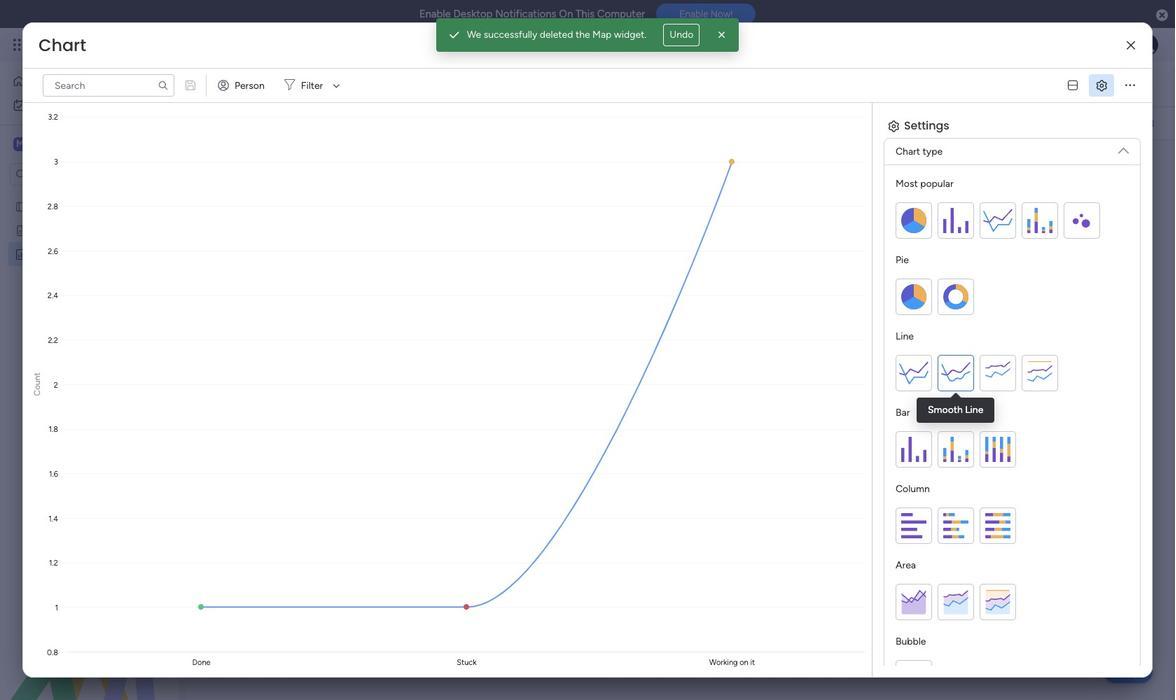 Task type: describe. For each thing, give the bounding box(es) containing it.
monday
[[62, 36, 110, 53]]

the
[[576, 29, 590, 41]]

lottie animation image
[[0, 559, 179, 701]]

computer
[[598, 8, 645, 20]]

person button for filter dashboard by text "search box" to the top
[[212, 74, 273, 97]]

person for person popup button associated with filter dashboard by text "search box" in new dashboard "banner"
[[610, 117, 640, 129]]

home
[[31, 75, 58, 87]]

workspace selection element
[[13, 136, 117, 154]]

home option
[[8, 70, 170, 92]]

on
[[559, 8, 573, 20]]

m
[[16, 138, 24, 150]]

add
[[228, 117, 246, 129]]

0 vertical spatial chart field
[[35, 34, 90, 57]]

workspace
[[59, 137, 115, 151]]

public board image for meeting notes
[[15, 224, 28, 237]]

0 vertical spatial arrow down image
[[328, 77, 345, 94]]

enable desktop notifications on this computer
[[419, 8, 645, 20]]

share button
[[1062, 72, 1120, 95]]

1 vertical spatial line
[[966, 404, 984, 416]]

popular
[[921, 178, 954, 190]]

Search in workspace field
[[29, 166, 117, 183]]

enable for enable desktop notifications on this computer
[[419, 8, 451, 20]]

column
[[896, 483, 930, 495]]

1 connected board button
[[290, 112, 404, 135]]

alert containing we successfully deleted the map widget.
[[436, 18, 739, 52]]

desktop
[[454, 8, 493, 20]]

close image
[[716, 28, 730, 42]]

first
[[49, 200, 66, 212]]

my work option
[[8, 94, 170, 116]]

dashboard inside "banner"
[[264, 68, 387, 100]]

1 vertical spatial more dots image
[[650, 161, 659, 171]]

undo
[[670, 29, 694, 41]]

we
[[467, 29, 482, 41]]

deleted
[[540, 29, 573, 41]]

v2 split view image
[[1069, 80, 1078, 91]]

home link
[[8, 70, 170, 92]]

public board image for my first board
[[15, 200, 28, 213]]

main
[[32, 137, 57, 151]]

1 vertical spatial chart field
[[215, 157, 259, 175]]

kendall parks image
[[1137, 34, 1159, 56]]

my for my first board
[[33, 200, 46, 212]]

chart for bottom chart field
[[219, 157, 255, 174]]

now!
[[711, 9, 733, 20]]

new dashboard inside new dashboard "banner"
[[211, 68, 387, 100]]

add widget
[[228, 117, 279, 129]]

share
[[1088, 77, 1113, 89]]

new inside "banner"
[[211, 68, 258, 100]]

work
[[48, 99, 69, 111]]

monday button
[[36, 27, 223, 63]]



Task type: locate. For each thing, give the bounding box(es) containing it.
1 vertical spatial person
[[610, 117, 640, 129]]

0 vertical spatial public board image
[[15, 200, 28, 213]]

person button for filter dashboard by text "search box" in new dashboard "banner"
[[588, 112, 648, 135]]

my work link
[[8, 94, 170, 116]]

2 public board image from the top
[[15, 224, 28, 237]]

1 horizontal spatial chart field
[[215, 157, 259, 175]]

0 vertical spatial my
[[32, 99, 46, 111]]

0 horizontal spatial line
[[896, 331, 914, 343]]

meeting
[[33, 224, 69, 236]]

0 horizontal spatial filter button
[[279, 74, 345, 97]]

my inside list box
[[33, 200, 46, 212]]

new dashboard banner
[[186, 62, 1176, 140]]

1 connected board
[[316, 117, 398, 129]]

New Dashboard field
[[207, 68, 390, 100]]

meeting notes
[[33, 224, 98, 236]]

filter button for person popup button associated with filter dashboard by text "search box" in new dashboard "banner"
[[654, 112, 720, 135]]

none search field the search
[[43, 74, 174, 97]]

notifications
[[496, 8, 557, 20]]

we successfully deleted the map widget.
[[467, 29, 647, 41]]

0 horizontal spatial person button
[[212, 74, 273, 97]]

0 vertical spatial dashboard
[[264, 68, 387, 100]]

chart up home
[[39, 34, 86, 57]]

1
[[316, 117, 320, 129]]

enable now!
[[680, 9, 733, 20]]

type
[[923, 146, 943, 158]]

1 horizontal spatial person
[[610, 117, 640, 129]]

1 horizontal spatial arrow down image
[[703, 115, 720, 132]]

enable
[[419, 8, 451, 20], [680, 9, 709, 20]]

lottie animation element
[[0, 559, 179, 701]]

my for my work
[[32, 99, 46, 111]]

1 horizontal spatial filter button
[[654, 112, 720, 135]]

chart field down the add
[[215, 157, 259, 175]]

board
[[372, 117, 398, 129], [69, 200, 94, 212]]

dashboard inside list box
[[56, 248, 103, 260]]

0 vertical spatial line
[[896, 331, 914, 343]]

0 vertical spatial filter dashboard by text search field
[[43, 74, 174, 97]]

1 vertical spatial my
[[33, 200, 46, 212]]

smooth
[[928, 404, 963, 416]]

None search field
[[43, 74, 174, 97], [418, 112, 550, 135], [418, 112, 550, 135]]

view button
[[622, 73, 656, 95]]

chart
[[39, 34, 86, 57], [896, 146, 921, 158], [219, 157, 255, 174]]

0 horizontal spatial arrow down image
[[328, 77, 345, 94]]

0 horizontal spatial enable
[[419, 8, 451, 20]]

public board image
[[15, 200, 28, 213], [15, 224, 28, 237]]

main workspace
[[32, 137, 115, 151]]

undo button
[[664, 24, 700, 46]]

filter dashboard by text search field inside new dashboard "banner"
[[418, 112, 550, 135]]

person button down view button
[[588, 112, 648, 135]]

0 horizontal spatial board
[[69, 200, 94, 212]]

0 horizontal spatial new
[[33, 248, 53, 260]]

board right first
[[69, 200, 94, 212]]

add to favorites image
[[398, 77, 412, 91]]

0 horizontal spatial filter
[[301, 80, 323, 91]]

0 vertical spatial new
[[211, 68, 258, 100]]

most
[[896, 178, 918, 190]]

new dashboard
[[211, 68, 387, 100], [33, 248, 103, 260]]

person button up the add widget popup button
[[212, 74, 273, 97]]

0 horizontal spatial filter dashboard by text search field
[[43, 74, 174, 97]]

option
[[0, 194, 179, 197]]

help
[[1116, 665, 1141, 679]]

select product image
[[13, 38, 27, 52]]

this
[[576, 8, 595, 20]]

0 horizontal spatial dashboard
[[56, 248, 103, 260]]

new
[[211, 68, 258, 100], [33, 248, 53, 260]]

1 horizontal spatial person button
[[588, 112, 648, 135]]

dapulse dropdown down arrow image
[[1119, 140, 1130, 156]]

filter
[[301, 80, 323, 91], [676, 117, 699, 129]]

widget
[[248, 117, 279, 129]]

0 vertical spatial person button
[[212, 74, 273, 97]]

search image
[[158, 80, 169, 91]]

filter button down view button
[[654, 112, 720, 135]]

1 vertical spatial person button
[[588, 112, 648, 135]]

1 horizontal spatial new dashboard
[[211, 68, 387, 100]]

person inside new dashboard "banner"
[[610, 117, 640, 129]]

area
[[896, 560, 917, 572]]

board for 1 connected board
[[372, 117, 398, 129]]

smooth line
[[928, 404, 984, 416]]

chart type
[[896, 146, 943, 158]]

1 public board image from the top
[[15, 200, 28, 213]]

0 vertical spatial more dots image
[[1126, 80, 1136, 91]]

1 horizontal spatial line
[[966, 404, 984, 416]]

pie
[[896, 254, 910, 266]]

Filter dashboard by text search field
[[43, 74, 174, 97], [418, 112, 550, 135]]

widget.
[[614, 29, 647, 41]]

0 vertical spatial board
[[372, 117, 398, 129]]

board right connected
[[372, 117, 398, 129]]

board inside popup button
[[372, 117, 398, 129]]

arrow down image inside new dashboard "banner"
[[703, 115, 720, 132]]

1 vertical spatial filter
[[676, 117, 699, 129]]

public board image left first
[[15, 200, 28, 213]]

person button
[[212, 74, 273, 97], [588, 112, 648, 135]]

dapulse x slim image
[[1127, 40, 1136, 51]]

chart inside chart field
[[219, 157, 255, 174]]

1 horizontal spatial filter
[[676, 117, 699, 129]]

1 vertical spatial filter button
[[654, 112, 720, 135]]

workspace image
[[13, 137, 27, 152]]

chart down the add
[[219, 157, 255, 174]]

my left work on the left top
[[32, 99, 46, 111]]

chart field up home
[[35, 34, 90, 57]]

dapulse close image
[[1157, 8, 1169, 22]]

my inside "option"
[[32, 99, 46, 111]]

add widget button
[[203, 112, 284, 135]]

1 horizontal spatial board
[[372, 117, 398, 129]]

person down view button
[[610, 117, 640, 129]]

0 horizontal spatial chart field
[[35, 34, 90, 57]]

dashboard up 1
[[264, 68, 387, 100]]

0 horizontal spatial new dashboard
[[33, 248, 103, 260]]

1 horizontal spatial enable
[[680, 9, 709, 20]]

1 vertical spatial dashboard
[[56, 248, 103, 260]]

Chart field
[[35, 34, 90, 57], [215, 157, 259, 175]]

bar
[[896, 407, 911, 419]]

1 vertical spatial public board image
[[15, 224, 28, 237]]

person for person popup button related to filter dashboard by text "search box" to the top
[[235, 80, 265, 91]]

filter button
[[279, 74, 345, 97], [654, 112, 720, 135]]

0 horizontal spatial person
[[235, 80, 265, 91]]

my left first
[[33, 200, 46, 212]]

0 vertical spatial person
[[235, 80, 265, 91]]

0 vertical spatial filter
[[301, 80, 323, 91]]

most popular
[[896, 178, 954, 190]]

dashboard down notes
[[56, 248, 103, 260]]

list box
[[0, 192, 179, 455]]

line
[[896, 331, 914, 343], [966, 404, 984, 416]]

2 horizontal spatial chart
[[896, 146, 921, 158]]

notes
[[72, 224, 98, 236]]

new dashboard down the meeting notes
[[33, 248, 103, 260]]

filter button for person popup button related to filter dashboard by text "search box" to the top
[[279, 74, 345, 97]]

filter inside new dashboard "banner"
[[676, 117, 699, 129]]

list box containing my first board
[[0, 192, 179, 455]]

public board image up public dashboard icon
[[15, 224, 28, 237]]

bubble
[[896, 636, 927, 648]]

arrow down image
[[328, 77, 345, 94], [703, 115, 720, 132]]

1 vertical spatial filter dashboard by text search field
[[418, 112, 550, 135]]

1 vertical spatial board
[[69, 200, 94, 212]]

filter button inside new dashboard "banner"
[[654, 112, 720, 135]]

enable now! button
[[657, 4, 756, 25]]

help button
[[1104, 661, 1153, 684]]

chart for the top chart field
[[39, 34, 86, 57]]

connected
[[322, 117, 370, 129]]

new right public dashboard icon
[[33, 248, 53, 260]]

new up the add
[[211, 68, 258, 100]]

enable up the undo
[[680, 9, 709, 20]]

view
[[628, 78, 650, 90]]

1 horizontal spatial chart
[[219, 157, 255, 174]]

0 vertical spatial new dashboard
[[211, 68, 387, 100]]

1 horizontal spatial new
[[211, 68, 258, 100]]

filter button up 1
[[279, 74, 345, 97]]

enable for enable now!
[[680, 9, 709, 20]]

person
[[235, 80, 265, 91], [610, 117, 640, 129]]

new inside list box
[[33, 248, 53, 260]]

enable inside enable now! button
[[680, 9, 709, 20]]

successfully
[[484, 29, 538, 41]]

1 vertical spatial new
[[33, 248, 53, 260]]

my first board
[[33, 200, 94, 212]]

1 horizontal spatial more dots image
[[1126, 80, 1136, 91]]

my
[[32, 99, 46, 111], [33, 200, 46, 212]]

settings
[[905, 118, 950, 134]]

chart left type
[[896, 146, 921, 158]]

board for my first board
[[69, 200, 94, 212]]

public dashboard image
[[15, 247, 28, 261]]

person up add widget
[[235, 80, 265, 91]]

0 horizontal spatial chart
[[39, 34, 86, 57]]

1 horizontal spatial dashboard
[[264, 68, 387, 100]]

1 vertical spatial arrow down image
[[703, 115, 720, 132]]

dashboard
[[264, 68, 387, 100], [56, 248, 103, 260]]

0 horizontal spatial more dots image
[[650, 161, 659, 171]]

map
[[593, 29, 612, 41]]

settings image
[[1142, 116, 1156, 130]]

1 horizontal spatial filter dashboard by text search field
[[418, 112, 550, 135]]

alert
[[436, 18, 739, 52]]

new dashboard up 1
[[211, 68, 387, 100]]

enable left desktop
[[419, 8, 451, 20]]

0 vertical spatial filter button
[[279, 74, 345, 97]]

my work
[[32, 99, 69, 111]]

more dots image
[[1126, 80, 1136, 91], [650, 161, 659, 171]]

1 vertical spatial new dashboard
[[33, 248, 103, 260]]



Task type: vqa. For each thing, say whether or not it's contained in the screenshot.
6
no



